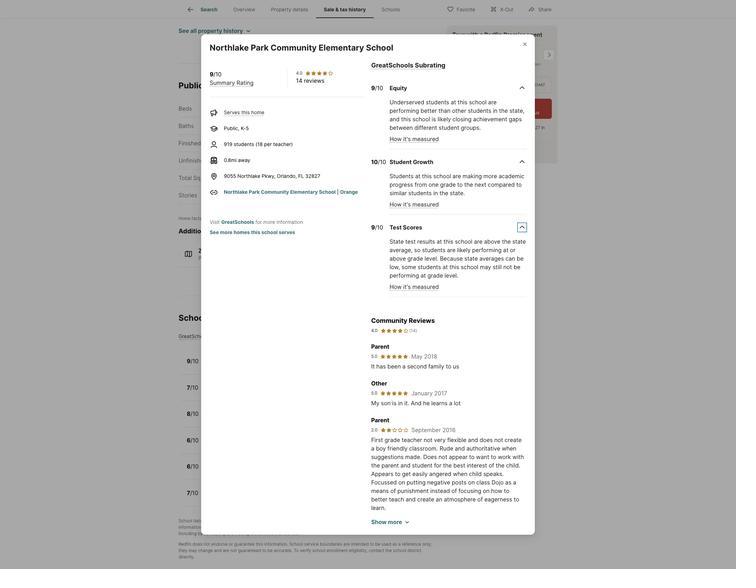 Task type: vqa. For each thing, say whether or not it's contained in the screenshot.


Task type: locate. For each thing, give the bounding box(es) containing it.
tab list containing search
[[179, 0, 414, 18]]

grade inside first grade teacher not very flexible and does not create a boy friendly classroom. rude and authoritative when suggestions made. does not appear to want to work with the parent and student for the best interest of the child. appears to get easily angered when child speaks. focussed on putting negative posts on class dojo as a means of punishment instead of focusing on how to better teach and create an atmosphere of eagerness to learn.
[[385, 437, 401, 444]]

rating
[[237, 79, 254, 86], [235, 333, 250, 339]]

2 vertical spatial 9 /10
[[187, 358, 199, 365]]

and left 'zoning'
[[227, 81, 242, 91]]

information inside the , a nonprofit organization. redfin recommends buyers and renters use greatschools information and ratings as a
[[179, 525, 201, 530]]

it.
[[405, 400, 410, 407]]

9 /10 for test scores
[[372, 224, 383, 231]]

9 /10
[[372, 84, 383, 91], [372, 224, 383, 231], [187, 358, 199, 365]]

1 vertical spatial create
[[418, 496, 435, 503]]

create left the "an"
[[418, 496, 435, 503]]

student up easily
[[412, 462, 433, 469]]

stories
[[179, 192, 197, 199]]

accurate.
[[274, 548, 293, 553]]

how it's measured link down 312407469400160
[[390, 201, 439, 208]]

how down similar
[[390, 201, 402, 208]]

6
[[187, 437, 191, 444], [187, 463, 191, 470]]

overview tab
[[226, 1, 263, 18]]

14 reviews
[[296, 77, 325, 84]]

parent up 2.0
[[372, 417, 390, 424]]

sale
[[324, 6, 335, 12]]

0 vertical spatial information
[[277, 219, 303, 225]]

1 vertical spatial it's
[[404, 201, 411, 208]]

0 vertical spatial it's
[[404, 135, 411, 142]]

may inside state test results at this school are above the state average, so students are likely performing at or above grade level.  because state averages can be low, some students at this school may still not be performing at grade level.
[[480, 263, 492, 271]]

child
[[470, 471, 482, 478]]

son
[[381, 400, 391, 407]]

0.8mi away
[[224, 157, 251, 163]]

parent for has
[[372, 343, 390, 350]]

1 rating 5.0 out of 5 element from the top
[[381, 354, 409, 360]]

0 horizontal spatial elementary
[[290, 189, 318, 195]]

better down means
[[372, 496, 388, 503]]

more
[[484, 173, 498, 180], [264, 219, 275, 225], [220, 229, 233, 235], [388, 519, 403, 526]]

planned
[[199, 255, 217, 261]]

rating inside 9 /10 summary rating
[[237, 79, 254, 86]]

for up angered
[[435, 462, 442, 469]]

or inside 'first step, and conduct their own investigation to determine their desired schools or school districts, including by contacting and visiting the schools themselves.'
[[399, 525, 403, 530]]

3 how it's measured from the top
[[390, 283, 439, 290]]

how down low,
[[390, 283, 402, 290]]

pointe
[[342, 81, 367, 91]]

serves this home
[[224, 109, 265, 115]]

0 horizontal spatial level.
[[425, 255, 439, 262]]

1 horizontal spatial information
[[277, 219, 303, 225]]

and
[[411, 400, 422, 407]]

tour with a redfin premier agent
[[453, 31, 543, 38]]

0 horizontal spatial when
[[453, 471, 468, 478]]

student
[[390, 158, 412, 165]]

schools down renters
[[382, 525, 398, 530]]

not up authoritative
[[495, 437, 504, 444]]

school inside 'first step, and conduct their own investigation to determine their desired schools or school districts, including by contacting and visiting the schools themselves.'
[[404, 525, 417, 530]]

students
[[426, 99, 450, 106], [468, 107, 492, 114], [234, 141, 254, 147], [409, 190, 432, 197], [423, 246, 446, 254], [418, 263, 442, 271]]

be inside guaranteed to be accurate. to verify school enrollment eligibility, contact the school district directly.
[[268, 548, 273, 553]]

family
[[429, 363, 445, 370]]

tour
[[453, 31, 466, 38], [503, 83, 514, 88]]

4.0 up 14 at left top
[[296, 70, 303, 76]]

northlake park community elementary school dialog
[[201, 34, 535, 535]]

1 horizontal spatial elementary
[[319, 43, 364, 53]]

an
[[436, 496, 443, 503]]

their
[[282, 525, 291, 530], [356, 525, 365, 530]]

measured for scores
[[413, 283, 439, 290]]

32827
[[528, 125, 541, 130], [306, 173, 321, 179]]

0 vertical spatial 9 /10
[[372, 84, 383, 91]]

not inside state test results at this school are above the state average, so students are likely performing at or above grade level.  because state averages can be low, some students at this school may still not be performing at grade level.
[[504, 263, 513, 271]]

northlake for northlake park community elementary school
[[210, 43, 249, 53]]

2 parent from the top
[[372, 417, 390, 424]]

and inside school service boundaries are intended to be used as a reference only; they may change and are not
[[214, 548, 222, 553]]

0 horizontal spatial above
[[390, 255, 406, 262]]

how for students at this school are making more academic progress from one grade to the next compared to similar students in the state.
[[390, 201, 402, 208]]

greatschools inside the , a nonprofit organization. redfin recommends buyers and renters use greatschools information and ratings as a
[[401, 518, 428, 524]]

at inside students at this school are making more academic progress from one grade to the next compared to similar students in the state.
[[416, 173, 421, 180]]

this left home
[[242, 109, 250, 115]]

still
[[493, 263, 502, 271]]

1 horizontal spatial level.
[[445, 272, 459, 279]]

3 how from the top
[[390, 283, 402, 290]]

2 vertical spatial performing
[[390, 272, 419, 279]]

0 horizontal spatial facts
[[192, 216, 202, 221]]

schools right history
[[382, 6, 401, 12]]

7 /10
[[187, 384, 198, 391], [187, 490, 198, 497]]

0 vertical spatial 6
[[187, 437, 191, 444]]

4.0 down community reviews
[[372, 328, 378, 333]]

class
[[477, 479, 490, 486]]

total
[[179, 174, 192, 181]]

not up classroom.
[[424, 437, 433, 444]]

2 horizontal spatial is
[[432, 116, 436, 123]]

parent up the has
[[372, 343, 390, 350]]

how it's measured down the residential
[[390, 135, 439, 142]]

equity button
[[390, 78, 527, 98]]

1 vertical spatial schools
[[179, 313, 211, 323]]

1 how from the top
[[390, 135, 402, 142]]

angered
[[430, 471, 452, 478]]

parent for grade
[[372, 417, 390, 424]]

see
[[210, 229, 219, 235]]

None button
[[457, 40, 486, 70], [489, 40, 517, 70], [520, 40, 548, 70], [457, 40, 486, 70], [489, 40, 517, 70], [520, 40, 548, 70]]

grade up state.
[[441, 181, 456, 188]]

1 horizontal spatial as
[[393, 542, 398, 547]]

1 6 /10 from the top
[[187, 437, 199, 444]]

school up one
[[434, 173, 451, 180]]

redfin left the premier
[[485, 31, 503, 38]]

0 vertical spatial summary
[[210, 79, 235, 86]]

1 horizontal spatial with
[[513, 454, 524, 461]]

school down test scores "dropdown button"
[[455, 238, 473, 245]]

0 vertical spatial schools
[[382, 6, 401, 12]]

0 vertical spatial schools
[[382, 525, 398, 530]]

1 vertical spatial measured
[[413, 201, 439, 208]]

2 8,000 from the top
[[289, 174, 304, 181]]

2016 up orange county on the right of the page
[[423, 157, 436, 164]]

2 vertical spatial 2016
[[443, 427, 456, 434]]

1 county from the left
[[311, 174, 330, 181]]

8,000 for finished sq. ft.
[[289, 140, 304, 147]]

be inside school service boundaries are intended to be used as a reference only; they may change and are not
[[376, 542, 381, 547]]

2 how from the top
[[390, 201, 402, 208]]

3 how it's measured link from the top
[[390, 283, 439, 290]]

1 how it's measured from the top
[[390, 135, 439, 142]]

0 horizontal spatial may
[[189, 548, 197, 553]]

1 vertical spatial 8,000
[[289, 174, 304, 181]]

and down endorse at the bottom of page
[[214, 548, 222, 553]]

means
[[372, 488, 389, 495]]

2 vertical spatial as
[[393, 542, 398, 547]]

1 vertical spatial 32827
[[306, 173, 321, 179]]

orange right |
[[340, 189, 358, 195]]

state
[[390, 238, 404, 245]]

1 vertical spatial state
[[465, 255, 478, 262]]

to left the get
[[395, 471, 401, 478]]

progress
[[390, 181, 413, 188]]

1 vertical spatial how
[[390, 201, 402, 208]]

us
[[453, 363, 460, 370]]

next
[[475, 181, 487, 188]]

7 /10 up 'data'
[[187, 490, 198, 497]]

1 vertical spatial parent
[[372, 417, 390, 424]]

the down step,
[[251, 531, 257, 536]]

option
[[453, 77, 498, 93]]

to down academic on the right of the page
[[517, 181, 522, 188]]

0 horizontal spatial better
[[372, 496, 388, 503]]

teacher
[[402, 437, 423, 444]]

9055
[[224, 173, 236, 179]]

rating 5.0 out of 5 element up "son"
[[381, 391, 409, 396]]

in inside in the last 30 days
[[542, 125, 545, 130]]

northlake park community elementary school | orange
[[224, 189, 358, 195]]

by right visit
[[221, 216, 226, 221]]

school down because on the right top of the page
[[461, 263, 479, 271]]

school left districts, at the right bottom
[[404, 525, 417, 530]]

0 vertical spatial better
[[421, 107, 437, 114]]

their up themselves. on the left bottom of page
[[282, 525, 291, 530]]

1 horizontal spatial does
[[480, 437, 493, 444]]

this down visit greatschools for more information
[[251, 229, 261, 235]]

1 7 /10 from the top
[[187, 384, 198, 391]]

1 horizontal spatial better
[[421, 107, 437, 114]]

information.
[[265, 542, 288, 547]]

0 vertical spatial performing
[[390, 107, 419, 114]]

northlake up 9 /10 summary rating
[[210, 43, 249, 53]]

1 vertical spatial rating 5.0 out of 5 element
[[381, 391, 409, 396]]

0 horizontal spatial likely
[[438, 116, 451, 123]]

average,
[[390, 246, 413, 254]]

schools inside tab
[[382, 6, 401, 12]]

0 vertical spatial for
[[273, 81, 284, 91]]

2 6 /10 from the top
[[187, 463, 199, 470]]

saturday
[[522, 62, 542, 67]]

on
[[258, 216, 263, 221], [399, 479, 406, 486], [469, 479, 475, 486], [483, 488, 490, 495]]

0 vertical spatial northlake
[[210, 43, 249, 53]]

0 vertical spatial rating
[[237, 79, 254, 86]]

students down from
[[409, 190, 432, 197]]

to inside guaranteed to be accurate. to verify school enrollment eligibility, contact the school district directly.
[[263, 548, 267, 553]]

1 vertical spatial 6
[[187, 463, 191, 470]]

eligibility,
[[349, 548, 368, 553]]

does up authoritative
[[480, 437, 493, 444]]

with
[[467, 31, 479, 38], [513, 454, 524, 461]]

/10 inside 9 /10 summary rating
[[214, 71, 222, 78]]

may 2018
[[412, 353, 438, 360]]

how it's measured link for growth
[[390, 201, 439, 208]]

1 vertical spatial elementary
[[290, 189, 318, 195]]

as right used
[[393, 542, 398, 547]]

or up can
[[511, 246, 516, 254]]

for
[[273, 81, 284, 91], [256, 219, 262, 225], [435, 462, 442, 469]]

0 horizontal spatial as
[[226, 525, 231, 530]]

by inside 'first step, and conduct their own investigation to determine their desired schools or school districts, including by contacting and visiting the schools themselves.'
[[198, 531, 203, 536]]

it has been a second family to us
[[372, 363, 460, 370]]

are inside underserved students at this school are performing better than other students in the state, and this school is likely closing achievement gaps between different student groups.
[[489, 99, 497, 106]]

tour for tour with a redfin premier agent
[[453, 31, 466, 38]]

10:00
[[522, 110, 532, 116]]

the down used
[[386, 548, 392, 553]]

2.0
[[372, 428, 378, 433]]

1 horizontal spatial rating 4.0 out of 5 element
[[381, 328, 409, 334]]

1 vertical spatial does
[[193, 542, 203, 547]]

zoning
[[199, 247, 218, 255]]

1 vertical spatial is
[[393, 400, 397, 407]]

does inside first grade teacher not very flexible and does not create a boy friendly classroom. rude and authoritative when suggestions made. does not appear to want to work with the parent and student for the best interest of the child. appears to get easily angered when child speaks. focussed on putting negative posts on class dojo as a means of punishment instead of focusing on how to better teach and create an atmosphere of eagerness to learn.
[[480, 437, 493, 444]]

1 parent from the top
[[372, 343, 390, 350]]

students right some
[[418, 263, 442, 271]]

a left the premier
[[480, 31, 484, 38]]

northlake park community elementary school element
[[210, 34, 402, 53]]

use
[[393, 518, 400, 524]]

it's for student
[[404, 201, 411, 208]]

1 8,000 from the top
[[289, 140, 304, 147]]

1 horizontal spatial their
[[356, 525, 365, 530]]

1 vertical spatial 6 /10
[[187, 463, 199, 470]]

2 measured from the top
[[413, 201, 439, 208]]

may
[[412, 353, 423, 360]]

student inside first grade teacher not very flexible and does not create a boy friendly classroom. rude and authoritative when suggestions made. does not appear to want to work with the parent and student for the best interest of the child. appears to get easily angered when child speaks. focussed on putting negative posts on class dojo as a means of punishment instead of focusing on how to better teach and create an atmosphere of eagerness to learn.
[[412, 462, 433, 469]]

0 vertical spatial rating 5.0 out of 5 element
[[381, 354, 409, 360]]

of
[[489, 462, 495, 469], [391, 488, 396, 495], [452, 488, 457, 495], [478, 496, 483, 503]]

northlake park community elementary school
[[210, 43, 394, 53]]

share
[[539, 6, 552, 12]]

how it's measured for growth
[[390, 201, 439, 208]]

0 vertical spatial with
[[467, 31, 479, 38]]

5.0
[[372, 354, 378, 359], [372, 391, 378, 396]]

1 horizontal spatial facts
[[205, 81, 225, 91]]

serves
[[279, 229, 295, 235]]

how it's measured for scores
[[390, 283, 439, 290]]

1 horizontal spatial likely
[[458, 246, 471, 254]]

rating 5.0 out of 5 element
[[381, 354, 409, 360], [381, 391, 409, 396]]

ft. for total sq. ft.
[[204, 174, 211, 181]]

0 vertical spatial facts
[[205, 81, 225, 91]]

themselves.
[[275, 531, 299, 536]]

0 horizontal spatial orange
[[340, 189, 358, 195]]

2 vertical spatial how it's measured link
[[390, 283, 439, 290]]

as inside the , a nonprofit organization. redfin recommends buyers and renters use greatschools information and ratings as a
[[226, 525, 231, 530]]

my son is in it. and he learns a lot
[[372, 400, 461, 407]]

level. down because on the right top of the page
[[445, 272, 459, 279]]

school down "reference"
[[394, 548, 407, 553]]

january 2017
[[412, 390, 448, 397]]

1 vertical spatial tour
[[503, 83, 514, 88]]

summary
[[210, 79, 235, 86], [212, 333, 234, 339]]

2 horizontal spatial by
[[227, 518, 232, 524]]

2 how it's measured from the top
[[390, 201, 439, 208]]

0 vertical spatial sq.
[[203, 140, 211, 147]]

1 vertical spatial how it's measured
[[390, 201, 439, 208]]

0 horizontal spatial schools
[[179, 313, 211, 323]]

it's down between
[[404, 135, 411, 142]]

5.0 for my
[[372, 391, 378, 396]]

tour left via
[[503, 83, 514, 88]]

facts right public
[[205, 81, 225, 91]]

0 horizontal spatial tour
[[453, 31, 466, 38]]

1 measured from the top
[[413, 135, 439, 142]]

0 vertical spatial create
[[505, 437, 522, 444]]

rating 5.0 out of 5 element for been
[[381, 354, 409, 360]]

0 horizontal spatial 4.0
[[296, 70, 303, 76]]

ft. for finished sq. ft.
[[213, 140, 220, 147]]

5.0 up my
[[372, 391, 378, 396]]

state right because on the right top of the page
[[465, 255, 478, 262]]

single family residential
[[370, 122, 436, 129]]

to
[[294, 548, 299, 553]]

county up the apn
[[311, 174, 330, 181]]

own
[[293, 525, 301, 530]]

get
[[402, 471, 411, 478]]

sq. right the finished at the left of page
[[203, 140, 211, 147]]

10
[[372, 158, 378, 165]]

measured down some
[[413, 283, 439, 290]]

0 vertical spatial student
[[439, 124, 460, 131]]

0 horizontal spatial is
[[204, 518, 207, 524]]

to
[[458, 181, 463, 188], [517, 181, 522, 188], [446, 363, 452, 370], [470, 454, 475, 461], [491, 454, 497, 461], [395, 471, 401, 478], [505, 488, 510, 495], [514, 496, 520, 503], [329, 525, 333, 530], [370, 542, 374, 547], [263, 548, 267, 553]]

summary inside 9 /10 summary rating
[[210, 79, 235, 86]]

schools tab
[[374, 1, 408, 18]]

2 it's from the top
[[404, 201, 411, 208]]

ft. left 919
[[213, 140, 220, 147]]

community left reviews
[[372, 317, 408, 324]]

directly.
[[179, 554, 195, 560]]

2 vertical spatial is
[[204, 518, 207, 524]]

1 vertical spatial by
[[227, 518, 232, 524]]

1 vertical spatial rating 4.0 out of 5 element
[[381, 328, 409, 334]]

schools
[[382, 6, 401, 12], [179, 313, 211, 323]]

available:
[[476, 110, 494, 116]]

of up teach
[[391, 488, 396, 495]]

of down focusing
[[478, 496, 483, 503]]

facts right home
[[192, 216, 202, 221]]

the inside state test results at this school are above the state average, so students are likely performing at or above grade level.  because state averages can be low, some students at this school may still not be performing at grade level.
[[503, 238, 511, 245]]

overview
[[233, 6, 256, 12]]

sq. right total
[[193, 174, 202, 181]]

measured for growth
[[413, 201, 439, 208]]

1 5.0 from the top
[[372, 354, 378, 359]]

2 vertical spatial by
[[198, 531, 203, 536]]

1 horizontal spatial above
[[485, 238, 501, 245]]

grade up friendly
[[385, 437, 401, 444]]

1 horizontal spatial student
[[439, 124, 460, 131]]

8,000 up "northlake park community elementary school | orange" on the top left
[[289, 174, 304, 181]]

3 it's from the top
[[404, 283, 411, 290]]

not down can
[[504, 263, 513, 271]]

likely down than
[[438, 116, 451, 123]]

1 vertical spatial community
[[261, 189, 289, 195]]

0 vertical spatial does
[[480, 437, 493, 444]]

northlake for northlake park community elementary school | orange
[[224, 189, 248, 195]]

school inside school service boundaries are intended to be used as a reference only; they may change and are not
[[290, 542, 303, 547]]

1 horizontal spatial schools
[[382, 6, 401, 12]]

rating 5.0 out of 5 element up been
[[381, 354, 409, 360]]

grade
[[441, 181, 456, 188], [408, 255, 423, 262], [428, 272, 443, 279], [385, 437, 401, 444]]

rating 4.0 out of 5 element
[[306, 70, 334, 76], [381, 328, 409, 334]]

3 measured from the top
[[413, 283, 439, 290]]

to down "recommends"
[[329, 525, 333, 530]]

9 /10 for equity
[[372, 84, 383, 91]]

0 vertical spatial orange
[[396, 174, 415, 181]]

2 horizontal spatial for
[[435, 462, 442, 469]]

is for and
[[393, 400, 397, 407]]

public, k-5
[[224, 125, 249, 131]]

tour inside tour via video chat list box
[[503, 83, 514, 88]]

0 horizontal spatial or
[[229, 542, 233, 547]]

0 vertical spatial 4.0
[[296, 70, 303, 76]]

create up 'work'
[[505, 437, 522, 444]]

sale & tax history tab
[[316, 1, 374, 18]]

1 vertical spatial orange
[[340, 189, 358, 195]]

next image
[[544, 49, 555, 61]]

fl
[[299, 173, 304, 179]]

0 vertical spatial is
[[432, 116, 436, 123]]

posts
[[452, 479, 467, 486]]

0 horizontal spatial schools
[[258, 531, 274, 536]]

september 2016
[[412, 427, 456, 434]]

2 rating 5.0 out of 5 element from the top
[[381, 391, 409, 396]]

school down the oct
[[262, 229, 278, 235]]

likely up because on the right top of the page
[[458, 246, 471, 254]]

to left 'work'
[[491, 454, 497, 461]]

2 5.0 from the top
[[372, 391, 378, 396]]

how it's measured down 312407469400160
[[390, 201, 439, 208]]

when down best
[[453, 471, 468, 478]]

0.71
[[409, 105, 420, 112]]

appear
[[449, 454, 468, 461]]

used
[[382, 542, 392, 547]]

2 vertical spatial measured
[[413, 283, 439, 290]]

2 how it's measured link from the top
[[390, 201, 439, 208]]

growth
[[413, 158, 434, 165]]

to up contact
[[370, 542, 374, 547]]

9 /10 down greatschools summary rating
[[187, 358, 199, 365]]

0 vertical spatial 32827
[[528, 125, 541, 130]]

a left "reference"
[[399, 542, 401, 547]]

it's down 312407469400160
[[404, 201, 411, 208]]

to down information.
[[263, 548, 267, 553]]

tab list
[[179, 0, 414, 18]]

how it's measured link for scores
[[390, 283, 439, 290]]

0 vertical spatial by
[[221, 216, 226, 221]]

.
[[289, 216, 291, 221]]

1 vertical spatial with
[[513, 454, 524, 461]]

school up available:
[[470, 99, 487, 106]]

are up the averages
[[475, 238, 483, 245]]

this inside students at this school are making more academic progress from one grade to the next compared to similar students in the state.
[[422, 173, 432, 180]]

and up "redfin does not endorse or guarantee this information."
[[227, 531, 234, 536]]

1 vertical spatial for
[[256, 219, 262, 225]]

and down the ,
[[256, 525, 264, 530]]

can
[[506, 255, 516, 262]]

0 vertical spatial how
[[390, 135, 402, 142]]

0 vertical spatial 8,000
[[289, 140, 304, 147]]

more right show
[[388, 519, 403, 526]]

only;
[[423, 542, 432, 547]]

above up the averages
[[485, 238, 501, 245]]

and up between
[[390, 116, 400, 123]]

0 vertical spatial likely
[[438, 116, 451, 123]]

,
[[260, 518, 261, 524]]

2 county from the left
[[417, 174, 436, 181]]

student inside underserved students at this school are performing better than other students in the state, and this school is likely closing achievement gaps between different student groups.
[[439, 124, 460, 131]]

the inside underserved students at this school are performing better than other students in the state, and this school is likely closing achievement gaps between different student groups.
[[500, 107, 508, 114]]



Task type: describe. For each thing, give the bounding box(es) containing it.
or inside state test results at this school are above the state average, so students are likely performing at or above grade level.  because state averages can be low, some students at this school may still not be performing at grade level.
[[511, 246, 516, 254]]

park for northlake park community elementary school
[[251, 43, 269, 53]]

tour via video chat list box
[[453, 77, 552, 93]]

1 horizontal spatial for
[[273, 81, 284, 91]]

school up greatschools subrating link
[[366, 43, 394, 53]]

nov
[[522, 42, 532, 48]]

2 their from the left
[[356, 525, 365, 530]]

not inside school service boundaries are intended to be used as a reference only; they may change and are not
[[231, 548, 237, 553]]

a right the ask
[[495, 148, 498, 154]]

more right see
[[220, 229, 233, 235]]

child.
[[507, 462, 521, 469]]

school up different
[[413, 116, 431, 123]]

the left state.
[[440, 190, 449, 197]]

a right the ,
[[262, 518, 265, 524]]

students up than
[[426, 99, 450, 106]]

in the last 30 days
[[469, 125, 545, 137]]

redfin does not endorse or guarantee this information.
[[179, 542, 288, 547]]

students left (18
[[234, 141, 254, 147]]

students
[[390, 173, 414, 180]]

2 7 /10 from the top
[[187, 490, 198, 497]]

2 7 from the top
[[187, 490, 190, 497]]

conduct
[[265, 525, 281, 530]]

sq. for finished
[[203, 140, 211, 147]]

redfin up the last
[[469, 125, 482, 130]]

via
[[515, 83, 521, 88]]

the down 'work'
[[496, 462, 505, 469]]

apn
[[311, 192, 323, 199]]

test
[[406, 238, 416, 245]]

tax
[[340, 6, 348, 12]]

students up the achievement
[[468, 107, 492, 114]]

a left the lot
[[450, 400, 453, 407]]

interest
[[467, 462, 488, 469]]

as inside first grade teacher not very flexible and does not create a boy friendly classroom. rude and authoritative when suggestions made. does not appear to want to work with the parent and student for the best interest of the child. appears to get easily angered when child speaks. focussed on putting negative posts on class dojo as a means of punishment instead of focusing on how to better teach and create an atmosphere of eagerness to learn.
[[506, 479, 512, 486]]

in inside underserved students at this school are performing better than other students in the state, and this school is likely closing achievement gaps between different student groups.
[[493, 107, 498, 114]]

on left the oct
[[258, 216, 263, 221]]

this up guaranteed
[[256, 542, 263, 547]]

1 vertical spatial schools
[[258, 531, 274, 536]]

(18
[[256, 141, 263, 147]]

a right dojo
[[514, 479, 517, 486]]

finished sq. ft.
[[179, 140, 220, 147]]

state test results at this school are above the state average, so students are likely performing at or above grade level.  because state averages can be low, some students at this school may still not be performing at grade level.
[[390, 238, 526, 279]]

is for greatschools
[[204, 518, 207, 524]]

are up because on the right top of the page
[[448, 246, 456, 254]]

negative
[[428, 479, 451, 486]]

orange inside northlake park community elementary school dialog
[[340, 189, 358, 195]]

2 6 from the top
[[187, 463, 191, 470]]

on up focusing
[[469, 479, 475, 486]]

and up authoritative
[[469, 437, 479, 444]]

on down the get
[[399, 479, 406, 486]]

this up between
[[402, 116, 411, 123]]

test
[[390, 224, 402, 231]]

8 /10
[[187, 411, 199, 418]]

be right can
[[517, 255, 524, 262]]

community for northlake park community elementary school
[[271, 43, 317, 53]]

tour for tour via video chat
[[503, 83, 514, 88]]

change
[[198, 548, 213, 553]]

nov 4 saturday
[[522, 42, 542, 67]]

1 vertical spatial northlake
[[238, 173, 261, 179]]

1 horizontal spatial create
[[505, 437, 522, 444]]

are down endorse at the bottom of page
[[223, 548, 229, 553]]

better inside first grade teacher not very flexible and does not create a boy friendly classroom. rude and authoritative when suggestions made. does not appear to want to work with the parent and student for the best interest of the child. appears to get easily angered when child speaks. focussed on putting negative posts on class dojo as a means of punishment instead of focusing on how to better teach and create an atmosphere of eagerness to learn.
[[372, 496, 388, 503]]

mayfair
[[310, 81, 340, 91]]

may inside school service boundaries are intended to be used as a reference only; they may change and are not
[[189, 548, 197, 553]]

performing inside underserved students at this school are performing better than other students in the state, and this school is likely closing achievement gaps between different student groups.
[[390, 107, 419, 114]]

the inside guaranteed to be accurate. to verify school enrollment eligibility, contact the school district directly.
[[386, 548, 392, 553]]

additional
[[179, 227, 211, 235]]

2016 inside northlake park community elementary school dialog
[[443, 427, 456, 434]]

this down because on the right top of the page
[[450, 263, 460, 271]]

a left boy
[[372, 445, 375, 452]]

0 vertical spatial when
[[502, 445, 517, 452]]

0 vertical spatial level.
[[425, 255, 439, 262]]

to right the how
[[505, 488, 510, 495]]

school left 'data'
[[179, 518, 192, 524]]

students down results on the top
[[423, 246, 446, 254]]

to up the interest
[[470, 454, 475, 461]]

on down class
[[483, 488, 490, 495]]

1 vertical spatial rating
[[235, 333, 250, 339]]

authoritative
[[467, 445, 501, 452]]

has
[[377, 363, 386, 370]]

2018
[[425, 353, 438, 360]]

5.0 for it
[[372, 354, 378, 359]]

beds
[[179, 105, 192, 112]]

sq. for unfinished
[[209, 157, 218, 164]]

zoning
[[244, 81, 271, 91]]

sq. for total
[[193, 174, 202, 181]]

9 inside 9 /10 summary rating
[[210, 71, 214, 78]]

at inside schedule tour next available: tomorrow at 10:00 am
[[516, 110, 520, 116]]

&
[[336, 6, 339, 12]]

x-out
[[501, 6, 514, 12]]

facts for home
[[192, 216, 202, 221]]

11,
[[273, 216, 278, 221]]

1 how it's measured link from the top
[[390, 135, 439, 142]]

ask a question
[[485, 148, 521, 154]]

search
[[201, 6, 218, 12]]

1
[[301, 192, 304, 199]]

the up appears
[[372, 462, 380, 469]]

unfinished sq. ft.
[[179, 157, 226, 164]]

facts for public
[[205, 81, 225, 91]]

how
[[492, 488, 503, 495]]

1 vertical spatial 4.0
[[372, 328, 378, 333]]

2 vertical spatial community
[[372, 317, 408, 324]]

and up contacting
[[203, 525, 210, 530]]

provided
[[208, 518, 226, 524]]

likely inside state test results at this school are above the state average, so students are likely performing at or above grade level.  because state averages can be low, some students at this school may still not be performing at grade level.
[[458, 246, 471, 254]]

8,000 for total sq. ft.
[[289, 174, 304, 181]]

focussed
[[372, 479, 397, 486]]

not up change
[[204, 542, 210, 547]]

for inside first grade teacher not very flexible and does not create a boy friendly classroom. rude and authoritative when suggestions made. does not appear to want to work with the parent and student for the best interest of the child. appears to get easily angered when child speaks. focussed on putting negative posts on class dojo as a means of punishment instead of focusing on how to better teach and create an atmosphere of eagerness to learn.
[[435, 462, 442, 469]]

the inside 'first step, and conduct their own investigation to determine their desired schools or school districts, including by contacting and visiting the schools themselves.'
[[251, 531, 257, 536]]

updated
[[203, 216, 220, 221]]

the up angered
[[444, 462, 452, 469]]

learns
[[432, 400, 448, 407]]

0 vertical spatial state
[[513, 238, 526, 245]]

school down service
[[313, 548, 326, 553]]

are up enrollment
[[344, 542, 350, 547]]

greatschools subrating
[[372, 62, 446, 69]]

to up state.
[[458, 181, 463, 188]]

desired
[[366, 525, 381, 530]]

0 vertical spatial above
[[485, 238, 501, 245]]

how for state test results at this school are above the state average, so students are likely performing at or above grade level.  because state averages can be low, some students at this school may still not be performing at grade level.
[[390, 283, 402, 290]]

step,
[[245, 525, 255, 530]]

because
[[440, 255, 463, 262]]

and inside underserved students at this school are performing better than other students in the state, and this school is likely closing achievement gaps between different student groups.
[[390, 116, 400, 123]]

renters
[[377, 518, 392, 524]]

1 vertical spatial when
[[453, 471, 468, 478]]

to left us
[[446, 363, 452, 370]]

1 6 from the top
[[187, 437, 191, 444]]

9055 northlake pkwy, orlando, fl 32827
[[224, 173, 321, 179]]

0 horizontal spatial state
[[465, 255, 478, 262]]

reviews
[[409, 317, 435, 324]]

likely inside underserved students at this school are performing better than other students in the state, and this school is likely closing achievement gaps between different student groups.
[[438, 116, 451, 123]]

school left |
[[319, 189, 336, 195]]

other
[[453, 107, 467, 114]]

resources
[[212, 227, 243, 235]]

be down can
[[514, 263, 521, 271]]

how for underserved students at this school are performing better than other students in the state, and this school is likely closing achievement gaps between different student groups.
[[390, 135, 402, 142]]

subrating
[[415, 62, 446, 69]]

, a nonprofit organization. redfin recommends buyers and renters use greatschools information and ratings as a
[[179, 518, 428, 530]]

better inside underserved students at this school are performing better than other students in the state, and this school is likely closing achievement gaps between different student groups.
[[421, 107, 437, 114]]

community for northlake park community elementary school | orange
[[261, 189, 289, 195]]

visit
[[210, 219, 220, 225]]

ratings
[[211, 525, 225, 530]]

more inside students at this school are making more academic progress from one grade to the next compared to similar students in the state.
[[484, 173, 498, 180]]

want
[[477, 454, 490, 461]]

learn.
[[372, 505, 386, 512]]

school inside students at this school are making more academic progress from one grade to the next compared to similar students in the state.
[[434, 173, 451, 180]]

the inside in the last 30 days
[[469, 131, 476, 137]]

at inside underserved students at this school are performing better than other students in the state, and this school is likely closing achievement gaps between different student groups.
[[451, 99, 457, 106]]

elementary for northlake park community elementary school | orange
[[290, 189, 318, 195]]

guarantee
[[234, 542, 255, 547]]

1 vertical spatial above
[[390, 255, 406, 262]]

students inside students at this school are making more academic progress from one grade to the next compared to similar students in the state.
[[409, 190, 432, 197]]

32827 inside northlake park community elementary school dialog
[[306, 173, 321, 179]]

1 vertical spatial performing
[[473, 246, 502, 254]]

rating 2.0 out of 5 element
[[381, 428, 409, 433]]

1 7 from the top
[[187, 384, 190, 391]]

1 horizontal spatial by
[[221, 216, 226, 221]]

one
[[429, 181, 439, 188]]

ft. for unfinished sq. ft.
[[219, 157, 226, 164]]

a left first
[[232, 525, 235, 530]]

redfin up they
[[179, 542, 192, 547]]

away
[[238, 157, 251, 163]]

as inside school service boundaries are intended to be used as a reference only; they may change and are not
[[393, 542, 398, 547]]

schedule tour next available: tomorrow at 10:00 am
[[465, 103, 540, 116]]

results
[[418, 238, 436, 245]]

equity
[[390, 84, 408, 91]]

and up desired
[[369, 518, 376, 524]]

visiting
[[235, 531, 250, 536]]

1 vertical spatial 2016
[[423, 157, 436, 164]]

not down rude
[[439, 454, 448, 461]]

elementary for northlake park community elementary school
[[319, 43, 364, 53]]

and up the get
[[401, 462, 411, 469]]

this up other in the right top of the page
[[458, 99, 468, 106]]

serves this home link
[[224, 109, 265, 115]]

see more homes this school serves link
[[210, 229, 295, 235]]

boy
[[376, 445, 386, 452]]

oct
[[265, 216, 272, 221]]

is inside underserved students at this school are performing better than other students in the state, and this school is likely closing achievement gaps between different student groups.
[[432, 116, 436, 123]]

ask a question link
[[485, 148, 521, 154]]

0 horizontal spatial with
[[467, 31, 479, 38]]

lot
[[454, 400, 461, 407]]

public,
[[224, 125, 240, 131]]

of up the speaks.
[[489, 462, 495, 469]]

1 horizontal spatial schools
[[382, 525, 398, 530]]

to inside school service boundaries are intended to be used as a reference only; they may change and are not
[[370, 542, 374, 547]]

to inside 'first step, and conduct their own investigation to determine their desired schools or school districts, including by contacting and visiting the schools themselves.'
[[329, 525, 333, 530]]

a inside school service boundaries are intended to be used as a reference only; they may change and are not
[[399, 542, 401, 547]]

and up appear
[[455, 445, 465, 452]]

information inside northlake park community elementary school dialog
[[277, 219, 303, 225]]

0 vertical spatial rating 4.0 out of 5 element
[[306, 70, 334, 76]]

0 vertical spatial 2016
[[423, 140, 436, 147]]

in inside students at this school are making more academic progress from one grade to the next compared to similar students in the state.
[[434, 190, 438, 197]]

10 /10
[[372, 158, 386, 165]]

this down test scores "dropdown button"
[[444, 238, 454, 245]]

property details tab
[[263, 1, 316, 18]]

1 horizontal spatial 32827
[[528, 125, 541, 130]]

0 horizontal spatial create
[[418, 496, 435, 503]]

redfin inside the , a nonprofit organization. redfin recommends buyers and renters use greatschools information and ratings as a
[[313, 518, 325, 524]]

1 it's from the top
[[404, 135, 411, 142]]

question
[[499, 148, 521, 154]]

to right 'eagerness'
[[514, 496, 520, 503]]

the down the making
[[465, 181, 474, 188]]

of down posts
[[452, 488, 457, 495]]

more inside dropdown button
[[388, 519, 403, 526]]

grade down so
[[408, 255, 423, 262]]

more left the 2023
[[264, 219, 275, 225]]

he
[[424, 400, 430, 407]]

so
[[415, 246, 421, 254]]

history
[[349, 6, 366, 12]]

agent
[[527, 31, 543, 38]]

rating 5.0 out of 5 element for is
[[381, 391, 409, 396]]

it's for test
[[404, 283, 411, 290]]

unfinished
[[179, 157, 207, 164]]

1 vertical spatial summary
[[212, 333, 234, 339]]

districts,
[[418, 525, 436, 530]]

with inside first grade teacher not very flexible and does not create a boy friendly classroom. rude and authoritative when suggestions made. does not appear to want to work with the parent and student for the best interest of the child. appears to get easily angered when child speaks. focussed on putting negative posts on class dojo as a means of punishment instead of focusing on how to better teach and create an atmosphere of eagerness to learn.
[[513, 454, 524, 461]]

property
[[271, 6, 292, 12]]

student growth button
[[390, 152, 527, 172]]

grade down because on the right top of the page
[[428, 272, 443, 279]]

show more button
[[372, 518, 410, 527]]

4
[[522, 47, 531, 63]]

a right been
[[403, 363, 406, 370]]

are inside students at this school are making more academic progress from one grade to the next compared to similar students in the state.
[[453, 173, 461, 180]]

led
[[498, 125, 504, 130]]

and down punishment
[[406, 496, 416, 503]]

park for northlake park community elementary school | orange
[[249, 189, 260, 195]]

visit greatschools for more information
[[210, 219, 303, 225]]

1 their from the left
[[282, 525, 291, 530]]

scores
[[403, 224, 423, 231]]

grade inside students at this school are making more academic progress from one grade to the next compared to similar students in the state.
[[441, 181, 456, 188]]

0 horizontal spatial for
[[256, 219, 262, 225]]



